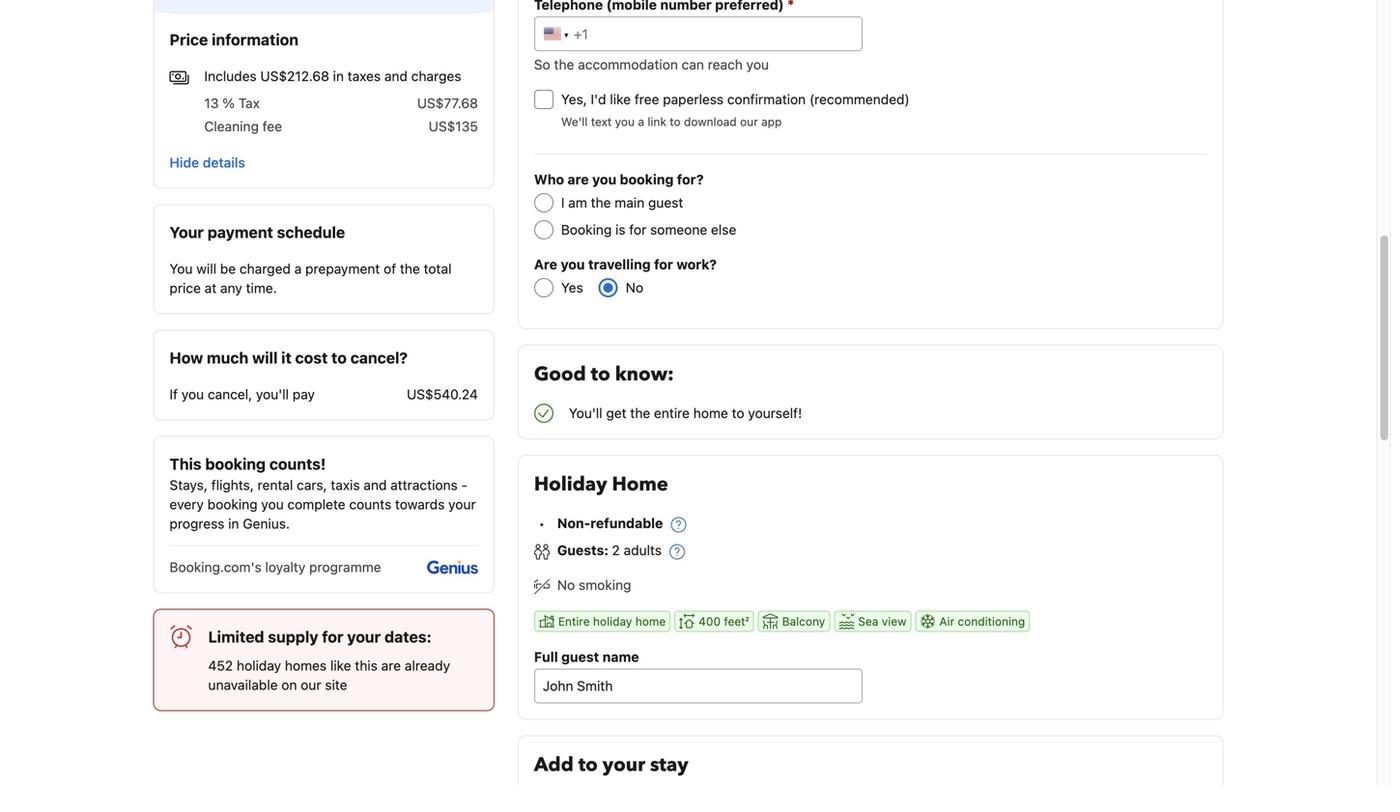 Task type: vqa. For each thing, say whether or not it's contained in the screenshot.
property to the top
no



Task type: describe. For each thing, give the bounding box(es) containing it.
you
[[170, 261, 193, 277]]

progress
[[170, 516, 225, 532]]

and inside this booking counts! stays, flights, rental cars, taxis and attractions - every booking you complete counts towards your progress in genius.
[[364, 477, 387, 493]]

attractions
[[391, 477, 458, 493]]

on
[[281, 677, 297, 693]]

your inside limited supply  for your dates: status
[[347, 628, 381, 646]]

you'll
[[256, 386, 289, 402]]

0 vertical spatial home
[[693, 405, 728, 421]]

limited supply  for your dates:
[[208, 628, 432, 646]]

good to know:
[[534, 361, 674, 388]]

non-refundable
[[557, 515, 663, 531]]

2 vertical spatial your
[[603, 752, 645, 779]]

your
[[170, 223, 204, 241]]

1 horizontal spatial in
[[333, 68, 344, 84]]

adults
[[624, 543, 662, 558]]

includes us$212.68 in taxes and charges
[[204, 68, 461, 84]]

if
[[170, 386, 178, 402]]

us$540.24
[[407, 386, 478, 402]]

counts!
[[269, 455, 326, 473]]

get
[[606, 405, 627, 421]]

this booking counts! stays, flights, rental cars, taxis and attractions - every booking you complete counts towards your progress in genius.
[[170, 455, 476, 532]]

you'll
[[569, 405, 603, 421]]

paperless
[[663, 91, 724, 107]]

you inside this booking counts! stays, flights, rental cars, taxis and attractions - every booking you complete counts towards your progress in genius.
[[261, 496, 284, 512]]

the inside you will be charged a prepayment of the total price at any time.
[[400, 261, 420, 277]]

price
[[170, 280, 201, 296]]

1 vertical spatial for
[[654, 257, 673, 272]]

taxes
[[348, 68, 381, 84]]

our inside 452 holiday homes like this are already unavailable on our site
[[301, 677, 321, 693]]

are
[[534, 257, 557, 272]]

stays,
[[170, 477, 208, 493]]

like inside yes, i'd like free paperless confirmation (recommended) we'll text you a link to download our app
[[610, 91, 631, 107]]

holiday for entire
[[593, 615, 632, 628]]

yes, i'd like free paperless confirmation (recommended) we'll text you a link to download our app
[[561, 91, 910, 129]]

guests:
[[557, 543, 609, 558]]

452
[[208, 658, 233, 674]]

to inside yes, i'd like free paperless confirmation (recommended) we'll text you a link to download our app
[[670, 115, 681, 129]]

to right add
[[579, 752, 598, 779]]

entire holiday home
[[558, 615, 666, 628]]

is
[[616, 222, 626, 238]]

how much will it cost to cancel?
[[170, 349, 408, 367]]

know:
[[615, 361, 674, 388]]

time.
[[246, 280, 277, 296]]

your inside this booking counts! stays, flights, rental cars, taxis and attractions - every booking you complete counts towards your progress in genius.
[[448, 496, 476, 512]]

every
[[170, 496, 204, 512]]

non-
[[557, 515, 591, 531]]

limited supply  for your dates: status
[[153, 609, 495, 711]]

you right if
[[181, 386, 204, 402]]

reach
[[708, 57, 743, 72]]

at
[[205, 280, 217, 296]]

so
[[534, 57, 550, 72]]

site
[[325, 677, 347, 693]]

your payment schedule
[[170, 223, 345, 241]]

(recommended)
[[810, 91, 910, 107]]

13
[[204, 95, 219, 111]]

in inside this booking counts! stays, flights, rental cars, taxis and attractions - every booking you complete counts towards your progress in genius.
[[228, 516, 239, 532]]

1 horizontal spatial are
[[568, 172, 589, 187]]

can
[[682, 57, 704, 72]]

i
[[561, 195, 565, 211]]

limited
[[208, 628, 264, 646]]

homes
[[285, 658, 327, 674]]

sea view
[[858, 615, 907, 628]]

the right so
[[554, 57, 574, 72]]

will inside you will be charged a prepayment of the total price at any time.
[[196, 261, 217, 277]]

yes,
[[561, 91, 587, 107]]

travelling
[[588, 257, 651, 272]]

the inside "who are you booking for?" element
[[591, 195, 611, 211]]

2 vertical spatial booking
[[207, 496, 258, 512]]

accommodation
[[578, 57, 678, 72]]

our inside yes, i'd like free paperless confirmation (recommended) we'll text you a link to download our app
[[740, 115, 758, 129]]

a inside yes, i'd like free paperless confirmation (recommended) we'll text you a link to download our app
[[638, 115, 644, 129]]

view
[[882, 615, 907, 628]]

main
[[615, 195, 645, 211]]

entire
[[654, 405, 690, 421]]

hide details button
[[162, 145, 253, 180]]

full
[[534, 649, 558, 665]]

cleaning
[[204, 118, 259, 134]]

yes
[[561, 280, 583, 296]]

a inside you will be charged a prepayment of the total price at any time.
[[294, 261, 302, 277]]

balcony
[[782, 615, 825, 628]]

•
[[539, 516, 545, 532]]

booking.com's loyalty programme
[[170, 559, 381, 575]]

you inside yes, i'd like free paperless confirmation (recommended) we'll text you a link to download our app
[[615, 115, 635, 129]]

cost
[[295, 349, 328, 367]]

1 vertical spatial booking
[[205, 455, 266, 473]]

to left yourself!
[[732, 405, 745, 421]]

452 holiday homes like this are already unavailable on our site
[[208, 658, 450, 693]]

supply
[[268, 628, 318, 646]]

includes
[[204, 68, 257, 84]]

so the accommodation can reach you
[[534, 57, 769, 72]]

towards
[[395, 496, 445, 512]]



Task type: locate. For each thing, give the bounding box(es) containing it.
who
[[534, 172, 564, 187]]

add
[[534, 752, 574, 779]]

1 horizontal spatial home
[[693, 405, 728, 421]]

the right am
[[591, 195, 611, 211]]

0 horizontal spatial guest
[[561, 649, 599, 665]]

1 vertical spatial like
[[330, 658, 351, 674]]

2 horizontal spatial your
[[603, 752, 645, 779]]

400
[[699, 615, 721, 628]]

for up 452 holiday homes like this are already unavailable on our site
[[322, 628, 344, 646]]

1 vertical spatial in
[[228, 516, 239, 532]]

holiday up name
[[593, 615, 632, 628]]

0 horizontal spatial will
[[196, 261, 217, 277]]

1 vertical spatial no
[[557, 577, 575, 593]]

cleaning fee
[[204, 118, 282, 134]]

you
[[747, 57, 769, 72], [615, 115, 635, 129], [592, 172, 617, 187], [561, 257, 585, 272], [181, 386, 204, 402], [261, 496, 284, 512]]

you up 'yes'
[[561, 257, 585, 272]]

who are you booking for? element
[[534, 170, 1207, 240]]

booking
[[561, 222, 612, 238]]

no smoking
[[557, 577, 631, 593]]

the right get
[[630, 405, 650, 421]]

holiday inside 452 holiday homes like this are already unavailable on our site
[[237, 658, 281, 674]]

air conditioning
[[940, 615, 1025, 628]]

are up am
[[568, 172, 589, 187]]

home right entire at the bottom
[[693, 405, 728, 421]]

refundable
[[591, 515, 663, 531]]

1 horizontal spatial a
[[638, 115, 644, 129]]

1 horizontal spatial will
[[252, 349, 278, 367]]

in
[[333, 68, 344, 84], [228, 516, 239, 532]]

you right reach
[[747, 57, 769, 72]]

in left genius.
[[228, 516, 239, 532]]

else
[[711, 222, 737, 238]]

no
[[626, 280, 644, 296], [557, 577, 575, 593]]

%
[[222, 95, 235, 111]]

yourself!
[[748, 405, 802, 421]]

400 feet²
[[699, 615, 749, 628]]

to right good
[[591, 361, 610, 388]]

will up at at the left
[[196, 261, 217, 277]]

holiday
[[593, 615, 632, 628], [237, 658, 281, 674]]

the right of in the left of the page
[[400, 261, 420, 277]]

be
[[220, 261, 236, 277]]

already
[[405, 658, 450, 674]]

a right 'charged' on the left top of the page
[[294, 261, 302, 277]]

blue genius logo image
[[427, 561, 478, 574], [427, 561, 478, 574]]

1 vertical spatial home
[[636, 615, 666, 628]]

us$212.68
[[260, 68, 329, 84]]

guests: 2 adults
[[557, 543, 662, 558]]

are you travelling for work? element
[[519, 255, 1207, 298]]

0 vertical spatial in
[[333, 68, 344, 84]]

no up entire
[[557, 577, 575, 593]]

work?
[[677, 257, 717, 272]]

you up i am the main guest
[[592, 172, 617, 187]]

a left link
[[638, 115, 644, 129]]

who are you booking for?
[[534, 172, 704, 187]]

2 horizontal spatial for
[[654, 257, 673, 272]]

free
[[635, 91, 659, 107]]

download
[[684, 115, 737, 129]]

0 vertical spatial a
[[638, 115, 644, 129]]

1 vertical spatial a
[[294, 261, 302, 277]]

booking down flights,
[[207, 496, 258, 512]]

schedule
[[277, 223, 345, 241]]

for left the work?
[[654, 257, 673, 272]]

confirmation
[[727, 91, 806, 107]]

for for dates:
[[322, 628, 344, 646]]

1 horizontal spatial no
[[626, 280, 644, 296]]

+1 text field
[[534, 16, 863, 51]]

details
[[203, 154, 245, 170]]

home up name
[[636, 615, 666, 628]]

guest right full
[[561, 649, 599, 665]]

0 horizontal spatial like
[[330, 658, 351, 674]]

1 vertical spatial and
[[364, 477, 387, 493]]

0 vertical spatial for
[[629, 222, 647, 238]]

0 vertical spatial your
[[448, 496, 476, 512]]

add to your stay
[[534, 752, 688, 779]]

like up site
[[330, 658, 351, 674]]

price information
[[170, 30, 299, 49]]

0 vertical spatial and
[[384, 68, 408, 84]]

sea
[[858, 615, 879, 628]]

if you cancel, you'll pay
[[170, 386, 315, 402]]

your down -
[[448, 496, 476, 512]]

1 horizontal spatial like
[[610, 91, 631, 107]]

0 horizontal spatial for
[[322, 628, 344, 646]]

booking up flights,
[[205, 455, 266, 473]]

cancel,
[[208, 386, 252, 402]]

link
[[648, 115, 667, 129]]

1 vertical spatial holiday
[[237, 658, 281, 674]]

holiday home
[[534, 472, 668, 498]]

how
[[170, 349, 203, 367]]

our
[[740, 115, 758, 129], [301, 677, 321, 693]]

your left stay
[[603, 752, 645, 779]]

loyalty
[[265, 559, 306, 575]]

0 horizontal spatial in
[[228, 516, 239, 532]]

for for else
[[629, 222, 647, 238]]

home
[[612, 472, 668, 498]]

it
[[281, 349, 292, 367]]

for
[[629, 222, 647, 238], [654, 257, 673, 272], [322, 628, 344, 646]]

you'll get the entire home to yourself!
[[569, 405, 802, 421]]

you right text
[[615, 115, 635, 129]]

0 vertical spatial are
[[568, 172, 589, 187]]

full guest name
[[534, 649, 639, 665]]

price
[[170, 30, 208, 49]]

guest inside "who are you booking for?" element
[[648, 195, 683, 211]]

this
[[170, 455, 202, 473]]

0 vertical spatial holiday
[[593, 615, 632, 628]]

us$135
[[429, 118, 478, 134]]

pay
[[293, 386, 315, 402]]

like inside 452 holiday homes like this are already unavailable on our site
[[330, 658, 351, 674]]

holiday
[[534, 472, 607, 498]]

1 vertical spatial our
[[301, 677, 321, 693]]

0 vertical spatial will
[[196, 261, 217, 277]]

no for no
[[626, 280, 644, 296]]

2 vertical spatial for
[[322, 628, 344, 646]]

feet²
[[724, 615, 749, 628]]

payment
[[208, 223, 273, 241]]

no for no smoking
[[557, 577, 575, 593]]

to right cost
[[332, 349, 347, 367]]

our left app
[[740, 115, 758, 129]]

are inside 452 holiday homes like this are already unavailable on our site
[[381, 658, 401, 674]]

text
[[591, 115, 612, 129]]

0 horizontal spatial no
[[557, 577, 575, 593]]

you down rental
[[261, 496, 284, 512]]

are
[[568, 172, 589, 187], [381, 658, 401, 674]]

our down homes
[[301, 677, 321, 693]]

1 vertical spatial are
[[381, 658, 401, 674]]

0 vertical spatial like
[[610, 91, 631, 107]]

entire
[[558, 615, 590, 628]]

1 vertical spatial guest
[[561, 649, 599, 665]]

no down the are you travelling for work?
[[626, 280, 644, 296]]

1 horizontal spatial for
[[629, 222, 647, 238]]

booking.com's
[[170, 559, 262, 575]]

1 vertical spatial will
[[252, 349, 278, 367]]

-
[[461, 477, 468, 493]]

booking up main
[[620, 172, 674, 187]]

for right the 'is'
[[629, 222, 647, 238]]

cars,
[[297, 477, 327, 493]]

0 horizontal spatial your
[[347, 628, 381, 646]]

stay
[[650, 752, 688, 779]]

0 horizontal spatial a
[[294, 261, 302, 277]]

for inside status
[[322, 628, 344, 646]]

1 horizontal spatial guest
[[648, 195, 683, 211]]

0 horizontal spatial home
[[636, 615, 666, 628]]

your
[[448, 496, 476, 512], [347, 628, 381, 646], [603, 752, 645, 779]]

your up this
[[347, 628, 381, 646]]

holiday for 452
[[237, 658, 281, 674]]

and up counts
[[364, 477, 387, 493]]

1 vertical spatial your
[[347, 628, 381, 646]]

tax
[[239, 95, 260, 111]]

0 vertical spatial guest
[[648, 195, 683, 211]]

holiday up unavailable
[[237, 658, 281, 674]]

0 vertical spatial our
[[740, 115, 758, 129]]

of
[[384, 261, 396, 277]]

a
[[638, 115, 644, 129], [294, 261, 302, 277]]

0 horizontal spatial our
[[301, 677, 321, 693]]

good
[[534, 361, 586, 388]]

hide
[[170, 154, 199, 170]]

we'll
[[561, 115, 588, 129]]

dates:
[[385, 628, 432, 646]]

guest up someone
[[648, 195, 683, 211]]

the
[[554, 57, 574, 72], [591, 195, 611, 211], [400, 261, 420, 277], [630, 405, 650, 421]]

1 horizontal spatial our
[[740, 115, 758, 129]]

0 horizontal spatial are
[[381, 658, 401, 674]]

0 vertical spatial no
[[626, 280, 644, 296]]

and right taxes
[[384, 68, 408, 84]]

are you travelling for work?
[[534, 257, 717, 272]]

1 horizontal spatial holiday
[[593, 615, 632, 628]]

0 vertical spatial booking
[[620, 172, 674, 187]]

name
[[603, 649, 639, 665]]

like right i'd
[[610, 91, 631, 107]]

no inside are you travelling for work? element
[[626, 280, 644, 296]]

genius.
[[243, 516, 290, 532]]

to right link
[[670, 115, 681, 129]]

will left it
[[252, 349, 278, 367]]

are right this
[[381, 658, 401, 674]]

in left taxes
[[333, 68, 344, 84]]

Full guest name text field
[[534, 669, 863, 704]]

rental
[[258, 477, 293, 493]]

much
[[207, 349, 249, 367]]

0 horizontal spatial holiday
[[237, 658, 281, 674]]

1 horizontal spatial your
[[448, 496, 476, 512]]

total
[[424, 261, 452, 277]]

to
[[670, 115, 681, 129], [332, 349, 347, 367], [591, 361, 610, 388], [732, 405, 745, 421], [579, 752, 598, 779]]

booking
[[620, 172, 674, 187], [205, 455, 266, 473], [207, 496, 258, 512]]

taxis
[[331, 477, 360, 493]]

us$77.68
[[417, 95, 478, 111]]



